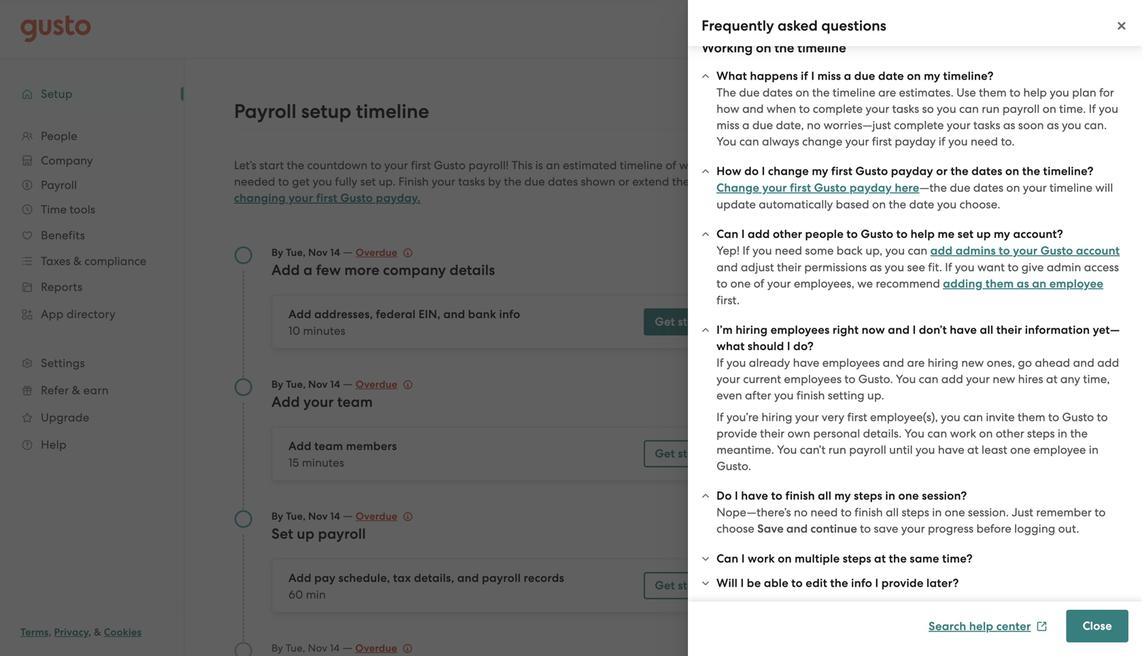 Task type: locate. For each thing, give the bounding box(es) containing it.
0 vertical spatial gusto.
[[858, 372, 893, 386]]

to up nope—there's
[[771, 489, 783, 503]]

3 get started from the top
[[655, 579, 718, 593]]

0 vertical spatial get started button
[[644, 308, 729, 336]]

0 vertical spatial at
[[1046, 372, 1058, 386]]

1 tue, from the top
[[286, 246, 306, 259]]

provide down the you're
[[717, 427, 757, 440]]

logging
[[1014, 522, 1055, 535]]

reports
[[41, 280, 83, 294]]

0 horizontal spatial tasks
[[458, 175, 485, 188]]

1 vertical spatial work
[[748, 552, 775, 566]]

get inside download our handy checklist of everything you'll need to get set up for your first payroll.
[[1026, 213, 1044, 226]]

2 get started button from the top
[[644, 440, 729, 467]]

admin
[[1047, 260, 1081, 274]]

get started down first.
[[655, 315, 718, 329]]

my
[[924, 69, 940, 83], [812, 164, 828, 178], [994, 227, 1010, 241], [835, 489, 851, 503]]

payday inside button
[[850, 181, 892, 195]]

get started button for add your team
[[644, 440, 729, 467]]

payroll inside the add pay schedule, tax details, and payroll records 60 min
[[482, 571, 521, 585]]

shown
[[581, 175, 616, 188]]

2 horizontal spatial at
[[1046, 372, 1058, 386]]

or right shown
[[618, 175, 630, 188]]

first down the fully
[[316, 191, 337, 205]]

employee inside adding them as an employee first.
[[1050, 277, 1104, 291]]

1 vertical spatial get started button
[[644, 440, 729, 467]]

gusto
[[434, 158, 466, 172], [856, 164, 888, 178], [814, 181, 847, 195], [340, 191, 373, 205], [861, 227, 894, 241], [1041, 244, 1073, 258], [1062, 410, 1094, 424]]

your inside if you're hiring your very first employee(s), you can invite them to gusto to provide their own personal details. you can work on other steps in the meantime. you can't run payroll until you have at least one employee in gusto.
[[795, 410, 819, 424]]

first right very
[[847, 410, 867, 424]]

add inside the yep! if you need some back up, you can add admins to your gusto account and adjust their permissions as you see fit. if you want to give admin access to one of your employees, we recommend
[[930, 244, 953, 258]]

1 can from the top
[[717, 227, 739, 241]]

0 vertical spatial a
[[844, 69, 852, 83]]

change down date,
[[802, 135, 843, 148]]

are down what happens if i miss a due date on my timeline?
[[878, 86, 896, 99]]

date up everything
[[909, 198, 934, 211]]

1 vertical spatial new
[[993, 372, 1015, 386]]

can up do
[[739, 135, 759, 148]]

gusto. up setting
[[858, 372, 893, 386]]

1 vertical spatial payday
[[891, 164, 933, 178]]

employee inside if you're hiring your very first employee(s), you can invite them to gusto to provide their own personal details. you can work on other steps in the meantime. you can't run payroll until you have at least one employee in gusto.
[[1033, 443, 1086, 457]]

1 vertical spatial provide
[[882, 576, 924, 590]]

0 vertical spatial provide
[[717, 427, 757, 440]]

payroll up soon at the top right of the page
[[1003, 102, 1040, 116]]

—
[[343, 245, 353, 259], [343, 377, 353, 391], [343, 509, 353, 522], [342, 641, 353, 654]]

help down everything
[[911, 227, 935, 241]]

by tue, nov 14 — up few
[[272, 245, 356, 259]]

how
[[717, 102, 740, 116]]

0 vertical spatial employees
[[771, 323, 830, 337]]

need up the payroll.
[[982, 213, 1010, 226]]

14 for few
[[330, 246, 340, 259]]

add for add pay schedule, tax details, and payroll records 60 min
[[289, 571, 311, 585]]

1 14 from the top
[[330, 246, 340, 259]]

2 vertical spatial get
[[655, 579, 675, 593]]

add up adjust
[[748, 227, 770, 241]]

terms , privacy , & cookies
[[20, 626, 142, 638]]

all inside i'm hiring employees right now and i don't have all their information yet— what should i do?
[[980, 323, 994, 337]]

1 horizontal spatial all
[[886, 505, 899, 519]]

overdue button for team
[[356, 376, 413, 393]]

by for add a few more company details
[[272, 246, 283, 259]]

run
[[982, 102, 1000, 116], [829, 443, 846, 457]]

0 horizontal spatial for
[[909, 229, 924, 243]]

what's
[[679, 158, 713, 172]]

add
[[748, 227, 770, 241], [930, 244, 953, 258], [1097, 356, 1119, 370], [942, 372, 963, 386]]

1 horizontal spatial info
[[851, 576, 872, 590]]

get
[[292, 175, 310, 188], [1026, 213, 1044, 226]]

by tue, nov 14 — for up
[[272, 509, 356, 522]]

least
[[982, 443, 1007, 457]]

can for can i add other people to gusto to help me set up my account?
[[717, 227, 739, 241]]

what for what happens if i miss a due date on my timeline?
[[717, 69, 747, 83]]

1 horizontal spatial other
[[996, 427, 1024, 440]]

new down ones,
[[993, 372, 1015, 386]]

privacy link
[[54, 626, 89, 638]]

need inside the yep! if you need some back up, you can add admins to your gusto account and adjust their permissions as you see fit. if you want to give admin access to one of your employees, we recommend
[[775, 244, 802, 257]]

2 tue, from the top
[[286, 378, 306, 391]]

1 vertical spatial complete
[[894, 118, 944, 132]]

don't
[[919, 323, 947, 337]]

need inside the due dates on the timeline are estimates. use them to help you plan for how and when to complete your tasks so you can run payroll on time. if you miss a due date, no worries—just complete your tasks as soon as you can. you can always change your first payday if you need to.
[[971, 135, 998, 148]]

permissions
[[804, 260, 867, 274]]

1 horizontal spatial run
[[982, 102, 1000, 116]]

team up members
[[337, 394, 373, 411]]

i'm hiring employees right now and i don't have all their information yet— what should i do?
[[717, 323, 1120, 353]]

plan
[[1072, 86, 1097, 99]]

refer
[[41, 383, 69, 397]]

you inside let's start the countdown to your first gusto payroll! this is an estimated                     timeline of what's needed to get you fully set up.
[[313, 175, 332, 188]]

will
[[717, 576, 738, 590]]

1 vertical spatial &
[[94, 626, 101, 638]]

checklist
[[1008, 196, 1054, 210], [968, 251, 1015, 265]]

4 tue, from the top
[[286, 642, 305, 654]]

if inside the due dates on the timeline are estimates. use them to help you plan for how and when to complete your tasks so you can run payroll on time. if you miss a due date, no worries—just complete your tasks as soon as you can. you can always change your first payday if you need to.
[[1089, 102, 1096, 116]]

run inside if you're hiring your very first employee(s), you can invite them to gusto to provide their own personal details. you can work on other steps in the meantime. you can't run payroll until you have at least one employee in gusto.
[[829, 443, 846, 457]]

0 horizontal spatial run
[[829, 443, 846, 457]]

complete
[[813, 102, 863, 116], [894, 118, 944, 132]]

one inside nope—there's no need to finish all steps in one session. just remember to choose
[[945, 505, 965, 519]]

0 horizontal spatial are
[[878, 86, 896, 99]]

your down everything
[[927, 229, 951, 243]]

started for set up payroll
[[678, 579, 718, 593]]

2 nov from the top
[[308, 378, 328, 391]]

for right plan
[[1099, 86, 1114, 99]]

one up nope—there's no need to finish all steps in one session. just remember to choose
[[898, 489, 919, 503]]

nov
[[308, 246, 328, 259], [308, 378, 328, 391], [308, 510, 328, 522], [308, 642, 327, 654]]

change your first gusto payday here button
[[717, 180, 920, 196]]

1 horizontal spatial get
[[1026, 213, 1044, 226]]

for inside download our handy checklist of everything you'll need to get set up for your first payroll.
[[909, 229, 924, 243]]

want
[[978, 260, 1005, 274]]

your inside button
[[762, 181, 787, 195]]

you'll
[[952, 213, 979, 226]]

started up do
[[678, 447, 718, 461]]

until
[[889, 443, 913, 457]]

employees up 'do?'
[[771, 323, 830, 337]]

1 vertical spatial employees
[[822, 356, 880, 370]]

them inside "finish your tasks by the due dates shown or extend them by changing your first gusto payday."
[[672, 175, 700, 188]]

you inside the due dates on the timeline are estimates. use them to help you plan for how and when to complete your tasks so you can run payroll on time. if you miss a due date, no worries—just complete your tasks as soon as you can. you can always change your first payday if you need to.
[[717, 135, 737, 148]]

— for payroll
[[343, 509, 353, 522]]

1 horizontal spatial ,
[[89, 626, 91, 638]]

of left 'what's'
[[666, 158, 676, 172]]

to up account?
[[1012, 213, 1023, 226]]

be
[[747, 576, 761, 590]]

2 vertical spatial a
[[303, 262, 313, 279]]

first inside the due dates on the timeline are estimates. use them to help you plan for how and when to complete your tasks so you can run payroll on time. if you miss a due date, no worries—just complete your tasks as soon as you can. you can always change your first payday if you need to.
[[872, 135, 892, 148]]

0 vertical spatial started
[[678, 315, 718, 329]]

recommend
[[876, 277, 940, 290]]

changing
[[234, 191, 286, 205]]

0 vertical spatial complete
[[813, 102, 863, 116]]

by tue, nov 14 — up 'set up payroll'
[[272, 509, 356, 522]]

what for what to have ready
[[892, 173, 926, 188]]

to left save
[[860, 522, 871, 535]]

if right yep!
[[743, 244, 750, 257]]

and down i'm hiring employees right now and i don't have all their information yet— what should i do?
[[883, 356, 904, 370]]

them inside the due dates on the timeline are estimates. use them to help you plan for how and when to complete your tasks so you can run payroll on time. if you miss a due date, no worries—just complete your tasks as soon as you can. you can always change your first payday if you need to.
[[979, 86, 1007, 99]]

the down any
[[1070, 427, 1088, 440]]

add pay schedule, tax details, and payroll records 60 min
[[289, 571, 564, 601]]

0 vertical spatial &
[[72, 383, 80, 397]]

your right ready at the top right
[[1023, 181, 1047, 194]]

all up continue
[[818, 489, 832, 503]]

0 vertical spatial timeline?
[[943, 69, 994, 83]]

provide down same
[[882, 576, 924, 590]]

employee up remember
[[1033, 443, 1086, 457]]

on up least
[[979, 427, 993, 440]]

1 horizontal spatial new
[[993, 372, 1015, 386]]

up. up payday.
[[379, 175, 396, 188]]

2 vertical spatial all
[[886, 505, 899, 519]]

download for download our handy checklist of everything you'll need to get set up for your first payroll.
[[892, 196, 948, 210]]

finish up save
[[855, 505, 883, 519]]

will i be able to edit the info i provide later?
[[717, 576, 959, 590]]

payroll!
[[469, 158, 509, 172]]

change
[[717, 181, 759, 195]]

the down what happens if i miss a due date on my timeline?
[[812, 86, 830, 99]]

0 vertical spatial team
[[337, 394, 373, 411]]

hiring
[[736, 323, 768, 337], [928, 356, 959, 370], [762, 410, 792, 424]]

2 get from the top
[[655, 447, 675, 461]]

automatically
[[759, 198, 833, 211]]

1 vertical spatial minutes
[[302, 456, 344, 469]]

0 horizontal spatial &
[[72, 383, 80, 397]]

0 horizontal spatial up.
[[379, 175, 396, 188]]

1 by from the top
[[272, 246, 283, 259]]

refer & earn link
[[14, 378, 170, 402]]

nov up few
[[308, 246, 328, 259]]

add inside add team members 15 minutes
[[289, 439, 311, 453]]

1 horizontal spatial or
[[936, 164, 948, 178]]

timeline inside let's start the countdown to your first gusto payroll! this is an estimated                     timeline of what's needed to get you fully set up.
[[620, 158, 663, 172]]

my up estimates.
[[924, 69, 940, 83]]

3 by tue, nov 14 — from the top
[[272, 509, 356, 522]]

you up "adding" at the top right of page
[[955, 260, 975, 274]]

can inside the yep! if you need some back up, you can add admins to your gusto account and adjust their permissions as you see fit. if you want to give admin access to one of your employees, we recommend
[[908, 244, 928, 257]]

run down personal
[[829, 443, 846, 457]]

0 vertical spatial payday
[[895, 135, 936, 148]]

2 vertical spatial tasks
[[458, 175, 485, 188]]

their inside if you're hiring your very first employee(s), you can invite them to gusto to provide their own personal details. you can work on other steps in the meantime. you can't run payroll until you have at least one employee in gusto.
[[760, 427, 785, 440]]

to down everything
[[896, 227, 908, 241]]

0 vertical spatial run
[[982, 102, 1000, 116]]

gusto inside button
[[814, 181, 847, 195]]

0 horizontal spatial miss
[[717, 118, 740, 132]]

— for few
[[343, 245, 353, 259]]

2 can from the top
[[717, 552, 739, 566]]

1 vertical spatial get started
[[655, 447, 718, 461]]

date
[[878, 69, 904, 83], [909, 198, 934, 211]]

change inside the due dates on the timeline are estimates. use them to help you plan for how and when to complete your tasks so you can run payroll on time. if you miss a due date, no worries—just complete your tasks as soon as you can. you can always change your first payday if you need to.
[[802, 135, 843, 148]]

1 vertical spatial an
[[1032, 277, 1047, 291]]

3 by from the top
[[272, 510, 283, 522]]

them down want
[[986, 277, 1014, 291]]

nope—there's no need to finish all steps in one session. just remember to choose
[[717, 505, 1106, 535]]

now
[[862, 323, 885, 337]]

can i work on multiple steps at the same time?
[[717, 552, 973, 566]]

0 vertical spatial download
[[892, 196, 948, 210]]

help up soon at the top right of the page
[[1023, 86, 1047, 99]]

up inside download our handy checklist of everything you'll need to get set up for your first payroll.
[[892, 229, 906, 243]]

the inside the due dates on the timeline are estimates. use them to help you plan for how and when to complete your tasks so you can run payroll on time. if you miss a due date, no worries—just complete your tasks as soon as you can. you can always change your first payday if you need to.
[[812, 86, 830, 99]]

can down employee(s),
[[928, 427, 947, 440]]

dates inside the due dates on the timeline are estimates. use them to help you plan for how and when to complete your tasks so you can run payroll on time. if you miss a due date, no worries—just complete your tasks as soon as you can. you can always change your first payday if you need to.
[[763, 86, 793, 99]]

up inside dialog main content element
[[977, 227, 991, 241]]

due down is
[[524, 175, 545, 188]]

up.
[[379, 175, 396, 188], [867, 389, 884, 402]]

1 vertical spatial get
[[1026, 213, 1044, 226]]

choose
[[717, 522, 755, 535]]

are for don't
[[907, 356, 925, 370]]

nov up add your team
[[308, 378, 328, 391]]

i'm
[[717, 323, 733, 337]]

no right date,
[[807, 118, 821, 132]]

0 vertical spatial help
[[1023, 86, 1047, 99]]

what
[[717, 339, 745, 353]]

download inside download our handy checklist of everything you'll need to get set up for your first payroll.
[[892, 196, 948, 210]]

work
[[950, 427, 976, 440], [748, 552, 775, 566]]

list
[[0, 124, 184, 458]]

0 horizontal spatial of
[[666, 158, 676, 172]]

0 vertical spatial what
[[717, 69, 747, 83]]

2 by tue, nov 14 — from the top
[[272, 377, 356, 391]]

remember
[[1036, 505, 1092, 519]]

details,
[[414, 571, 454, 585]]

progress
[[928, 522, 974, 535]]

your up own
[[795, 410, 819, 424]]

download checklist
[[908, 251, 1015, 265]]

list containing benefits
[[0, 124, 184, 458]]

changing your first gusto payday. button
[[234, 190, 421, 206]]

0 horizontal spatial by
[[488, 175, 501, 188]]

0 horizontal spatial all
[[818, 489, 832, 503]]

0 vertical spatial of
[[666, 158, 676, 172]]

need up continue
[[811, 505, 838, 519]]

2 by from the top
[[272, 378, 283, 391]]

60
[[289, 588, 303, 601]]

first inside button
[[790, 181, 811, 195]]

complete down so
[[894, 118, 944, 132]]

can't
[[800, 443, 826, 457]]

0 horizontal spatial ,
[[49, 626, 52, 638]]

change down always
[[768, 164, 809, 178]]

first inside if you're hiring your very first employee(s), you can invite them to gusto to provide their own personal details. you can work on other steps in the meantime. you can't run payroll until you have at least one employee in gusto.
[[847, 410, 867, 424]]

miss
[[818, 69, 841, 83], [717, 118, 740, 132]]

1 get started from the top
[[655, 315, 718, 329]]

as inside adding them as an employee first.
[[1017, 277, 1029, 291]]

details.
[[863, 427, 902, 440]]

other
[[773, 227, 802, 241], [996, 427, 1024, 440]]

are down i'm hiring employees right now and i don't have all their information yet— what should i do?
[[907, 356, 925, 370]]

the inside let's start the countdown to your first gusto payroll! this is an estimated                     timeline of what's needed to get you fully set up.
[[287, 158, 304, 172]]

0 horizontal spatial work
[[748, 552, 775, 566]]

payroll up pay
[[318, 526, 366, 543]]

get started left 'be'
[[655, 579, 718, 593]]

nov for a
[[308, 246, 328, 259]]

all inside nope—there's no need to finish all steps in one session. just remember to choose
[[886, 505, 899, 519]]

2 horizontal spatial help
[[1023, 86, 1047, 99]]

at down save
[[874, 552, 886, 566]]

fit.
[[928, 260, 942, 274]]

0 horizontal spatial what
[[717, 69, 747, 83]]

no
[[807, 118, 821, 132], [794, 505, 808, 519]]

payroll
[[1003, 102, 1040, 116], [849, 443, 886, 457], [318, 526, 366, 543], [482, 571, 521, 585]]

0 vertical spatial can
[[717, 227, 739, 241]]

by down payroll!
[[488, 175, 501, 188]]

gusto.
[[858, 372, 893, 386], [717, 459, 751, 473]]

of inside download our handy checklist of everything you'll need to get set up for your first payroll.
[[1057, 196, 1067, 210]]

0 vertical spatial set
[[360, 175, 376, 188]]

add your team
[[272, 394, 373, 411]]

first down worries—just
[[872, 135, 892, 148]]

2 horizontal spatial all
[[980, 323, 994, 337]]

0 horizontal spatial a
[[303, 262, 313, 279]]

one inside the yep! if you need some back up, you can add admins to your gusto account and adjust their permissions as you see fit. if you want to give admin access to one of your employees, we recommend
[[730, 277, 751, 290]]

finish inside nope—there's no need to finish all steps in one session. just remember to choose
[[855, 505, 883, 519]]

4 nov from the top
[[308, 642, 327, 654]]

info
[[499, 307, 520, 321], [851, 576, 872, 590]]

for down everything
[[909, 229, 924, 243]]

tue, up the set
[[286, 510, 306, 522]]

you
[[1050, 86, 1069, 99], [937, 102, 956, 116], [1099, 102, 1118, 116], [1062, 118, 1082, 132], [948, 135, 968, 148], [313, 175, 332, 188], [937, 198, 957, 211], [753, 244, 772, 257], [885, 244, 905, 257], [885, 260, 904, 274], [955, 260, 975, 274], [727, 356, 746, 370], [774, 389, 794, 402], [941, 410, 961, 424], [916, 443, 935, 457]]

0 vertical spatial work
[[950, 427, 976, 440]]

0 horizontal spatial complete
[[813, 102, 863, 116]]

1 horizontal spatial if
[[939, 135, 946, 148]]

by for add your team
[[272, 378, 283, 391]]

gusto inside let's start the countdown to your first gusto payroll! this is an estimated                     timeline of what's needed to get you fully set up.
[[434, 158, 466, 172]]

save
[[757, 522, 784, 536]]

1 horizontal spatial timeline?
[[1043, 164, 1094, 178]]

them inside if you're hiring your very first employee(s), you can invite them to gusto to provide their own personal details. you can work on other steps in the meantime. you can't run payroll until you have at least one employee in gusto.
[[1018, 410, 1046, 424]]

if inside the due dates on the timeline are estimates. use them to help you plan for how and when to complete your tasks so you can run payroll on time. if you miss a due date, no worries—just complete your tasks as soon as you can. you can always change your first payday if you need to.
[[939, 135, 946, 148]]

set inside dialog main content element
[[958, 227, 974, 241]]

let's start the countdown to your first gusto payroll! this is an estimated                     timeline of what's needed to get you fully set up.
[[234, 158, 713, 188]]

1 vertical spatial run
[[829, 443, 846, 457]]

up. inside if you already have employees and are hiring new ones, go ahead and add your current employees to gusto. you can add your new hires at any time, even after you finish setting up.
[[867, 389, 884, 402]]

you up employee(s),
[[896, 372, 916, 386]]

0 vertical spatial new
[[961, 356, 984, 370]]

no down do i have to finish all my steps in one session? on the right of the page
[[794, 505, 808, 519]]

timeline? up use
[[943, 69, 994, 83]]

an inside let's start the countdown to your first gusto payroll! this is an estimated                     timeline of what's needed to get you fully set up.
[[546, 158, 560, 172]]

2 started from the top
[[678, 447, 718, 461]]

0 horizontal spatial get
[[292, 175, 310, 188]]

all up ones,
[[980, 323, 994, 337]]

need inside download our handy checklist of everything you'll need to get set up for your first payroll.
[[982, 213, 1010, 226]]

miss right happens
[[818, 69, 841, 83]]

0 vertical spatial checklist
[[1008, 196, 1054, 210]]

1 nov from the top
[[308, 246, 328, 259]]

0 horizontal spatial gusto.
[[717, 459, 751, 473]]

set inside download our handy checklist of everything you'll need to get set up for your first payroll.
[[1047, 213, 1062, 226]]

due inside —the due dates on your timeline will update automatically based on the date you choose.
[[950, 181, 971, 194]]

frequently asked questions dialog
[[688, 0, 1142, 656]]

happens
[[750, 69, 798, 83]]

2 vertical spatial help
[[969, 619, 994, 633]]

minutes down addresses,
[[303, 324, 345, 338]]

and down yep!
[[717, 260, 738, 274]]

0 vertical spatial finish
[[797, 389, 825, 402]]

what inside dialog main content element
[[717, 69, 747, 83]]

edit
[[806, 576, 827, 590]]

timeline inside —the due dates on your timeline will update automatically based on the date you choose.
[[1050, 181, 1093, 194]]

by tue, nov 14 — up add your team
[[272, 377, 356, 391]]

1 started from the top
[[678, 315, 718, 329]]

if
[[1089, 102, 1096, 116], [743, 244, 750, 257], [945, 260, 952, 274], [717, 356, 724, 370], [717, 410, 724, 424]]

1 vertical spatial at
[[967, 443, 979, 457]]

2 horizontal spatial of
[[1057, 196, 1067, 210]]

2 vertical spatial get started button
[[644, 572, 729, 599]]

have inside if you're hiring your very first employee(s), you can invite them to gusto to provide their own personal details. you can work on other steps in the meantime. you can't run payroll until you have at least one employee in gusto.
[[938, 443, 965, 457]]

3 get started button from the top
[[644, 572, 729, 599]]

tasks left so
[[892, 102, 919, 116]]

some
[[805, 244, 834, 257]]

overdue button for payroll
[[356, 508, 413, 525]]

provide inside if you're hiring your very first employee(s), you can invite them to gusto to provide their own personal details. you can work on other steps in the meantime. you can't run payroll until you have at least one employee in gusto.
[[717, 427, 757, 440]]

up,
[[866, 244, 883, 257]]

0 horizontal spatial or
[[618, 175, 630, 188]]

are for date
[[878, 86, 896, 99]]

1 vertical spatial what
[[892, 173, 926, 188]]

3 14 from the top
[[330, 510, 340, 522]]

how do i change my first gusto payday or the dates on the timeline?
[[717, 164, 1094, 178]]

payroll inside the due dates on the timeline are estimates. use them to help you plan for how and when to complete your tasks so you can run payroll on time. if you miss a due date, no worries—just complete your tasks as soon as you can. you can always change your first payday if you need to.
[[1003, 102, 1040, 116]]

1 vertical spatial tasks
[[973, 118, 1000, 132]]

provide
[[717, 427, 757, 440], [882, 576, 924, 590]]

tue, for a
[[286, 246, 306, 259]]

0 vertical spatial hiring
[[736, 323, 768, 337]]

1 by tue, nov 14 — from the top
[[272, 245, 356, 259]]

help link
[[14, 432, 170, 457]]

2 by from the left
[[703, 175, 716, 188]]

set right the fully
[[360, 175, 376, 188]]

1 vertical spatial of
[[1057, 196, 1067, 210]]

timeline? down can.
[[1043, 164, 1094, 178]]

get started button down first.
[[644, 308, 729, 336]]

timeline?
[[943, 69, 994, 83], [1043, 164, 1094, 178]]

3 nov from the top
[[308, 510, 328, 522]]

team inside add team members 15 minutes
[[314, 439, 343, 453]]

3 get from the top
[[655, 579, 675, 593]]

to up back
[[847, 227, 858, 241]]

gusto. inside if you already have employees and are hiring new ones, go ahead and add your current employees to gusto. you can add your new hires at any time, even after you finish setting up.
[[858, 372, 893, 386]]

minutes inside add team members 15 minutes
[[302, 456, 344, 469]]

3 tue, from the top
[[286, 510, 306, 522]]

overdue button for few
[[356, 244, 413, 261]]

can
[[959, 102, 979, 116], [739, 135, 759, 148], [908, 244, 928, 257], [919, 372, 939, 386], [963, 410, 983, 424], [928, 427, 947, 440]]

get started button for set up payroll
[[644, 572, 729, 599]]

help left center
[[969, 619, 994, 633]]

get started button left 'be'
[[644, 572, 729, 599]]

2 vertical spatial of
[[754, 277, 764, 290]]

if inside if you're hiring your very first employee(s), you can invite them to gusto to provide their own personal details. you can work on other steps in the meantime. you can't run payroll until you have at least one employee in gusto.
[[717, 410, 724, 424]]

need
[[971, 135, 998, 148], [982, 213, 1010, 226], [775, 244, 802, 257], [811, 505, 838, 519]]

go
[[1018, 356, 1032, 370]]

or inside "finish your tasks by the due dates shown or extend them by changing your first gusto payday."
[[618, 175, 630, 188]]

of inside let's start the countdown to your first gusto payroll! this is an estimated                     timeline of what's needed to get you fully set up.
[[666, 158, 676, 172]]

0 vertical spatial for
[[1099, 86, 1114, 99]]

the down here
[[889, 198, 906, 211]]

1 horizontal spatial set
[[958, 227, 974, 241]]

nope—there's
[[717, 505, 791, 519]]

on up estimates.
[[907, 69, 921, 83]]

1 vertical spatial all
[[818, 489, 832, 503]]

1 vertical spatial are
[[907, 356, 925, 370]]

you inside —the due dates on your timeline will update automatically based on the date you choose.
[[937, 198, 957, 211]]

3 started from the top
[[678, 579, 718, 593]]

by tue, nov 14 — for a
[[272, 245, 356, 259]]

on down to.
[[1005, 164, 1020, 178]]

add team members 15 minutes
[[289, 439, 397, 469]]

employees inside i'm hiring employees right now and i don't have all their information yet— what should i do?
[[771, 323, 830, 337]]

1 horizontal spatial complete
[[894, 118, 944, 132]]

0 vertical spatial up.
[[379, 175, 396, 188]]

finish
[[797, 389, 825, 402], [786, 489, 815, 503], [855, 505, 883, 519]]

info right bank
[[499, 307, 520, 321]]

1 vertical spatial set
[[1047, 213, 1062, 226]]

checklist down the payroll.
[[968, 251, 1015, 265]]

2 get started from the top
[[655, 447, 718, 461]]

overdue for few
[[356, 246, 398, 259]]

you up changing your first gusto payday. button
[[313, 175, 332, 188]]

0 vertical spatial employee
[[1050, 277, 1104, 291]]

change your first gusto payday here
[[717, 181, 920, 195]]

and inside the add pay schedule, tax details, and payroll records 60 min
[[457, 571, 479, 585]]

to inside download our handy checklist of everything you'll need to get set up for your first payroll.
[[1012, 213, 1023, 226]]

at
[[1046, 372, 1058, 386], [967, 443, 979, 457], [874, 552, 886, 566]]

1 vertical spatial miss
[[717, 118, 740, 132]]

set up payroll
[[272, 526, 366, 543]]

or inside dialog main content element
[[936, 164, 948, 178]]

0 vertical spatial no
[[807, 118, 821, 132]]

0 horizontal spatial at
[[874, 552, 886, 566]]

all for nope—there's no need to finish all steps in one session. just remember to choose
[[886, 505, 899, 519]]

1 vertical spatial hiring
[[928, 356, 959, 370]]

0 horizontal spatial if
[[801, 69, 808, 83]]

are
[[878, 86, 896, 99], [907, 356, 925, 370]]

them inside adding them as an employee first.
[[986, 277, 1014, 291]]

1 horizontal spatial of
[[754, 277, 764, 290]]

the
[[717, 86, 736, 99]]

the inside "finish your tasks by the due dates shown or extend them by changing your first gusto payday."
[[504, 175, 522, 188]]

miss inside the due dates on the timeline are estimates. use them to help you plan for how and when to complete your tasks so you can run payroll on time. if you miss a due date, no worries—just complete your tasks as soon as you can. you can always change your first payday if you need to.
[[717, 118, 740, 132]]

at down the ahead
[[1046, 372, 1058, 386]]

2 14 from the top
[[330, 378, 340, 391]]

0 horizontal spatial info
[[499, 307, 520, 321]]

get started for team
[[655, 447, 718, 461]]



Task type: vqa. For each thing, say whether or not it's contained in the screenshot.
flow
no



Task type: describe. For each thing, give the bounding box(es) containing it.
1 horizontal spatial &
[[94, 626, 101, 638]]

0 vertical spatial tasks
[[892, 102, 919, 116]]

2 horizontal spatial a
[[844, 69, 852, 83]]

setup
[[41, 87, 73, 101]]

if right fit.
[[945, 260, 952, 274]]

can inside if you already have employees and are hiring new ones, go ahead and add your current employees to gusto. you can add your new hires at any time, even after you finish setting up.
[[919, 372, 939, 386]]

payday.
[[376, 191, 421, 205]]

can.
[[1084, 118, 1107, 132]]

you up can.
[[1099, 102, 1118, 116]]

1 by from the left
[[488, 175, 501, 188]]

records
[[524, 571, 564, 585]]

you down 'what'
[[727, 356, 746, 370]]

benefits
[[41, 228, 85, 242]]

2 vertical spatial employees
[[784, 372, 842, 386]]

you inside if you already have employees and are hiring new ones, go ahead and add your current employees to gusto. you can add your new hires at any time, even after you finish setting up.
[[896, 372, 916, 386]]

add addresses, federal ein, and bank info 10 minutes
[[289, 307, 520, 338]]

download checklist link
[[892, 251, 1015, 265]]

get started for payroll
[[655, 579, 718, 593]]

your right finish
[[432, 175, 455, 188]]

your down use
[[947, 118, 971, 132]]

right
[[833, 323, 859, 337]]

the right ready at the top right
[[1022, 164, 1040, 178]]

save and continue to save your progress before logging out.
[[757, 522, 1079, 536]]

date,
[[776, 118, 804, 132]]

home image
[[20, 15, 91, 42]]

0 horizontal spatial timeline?
[[943, 69, 994, 83]]

later?
[[927, 576, 959, 590]]

company
[[383, 262, 446, 279]]

dialog main content element
[[688, 39, 1142, 616]]

and inside the yep! if you need some back up, you can add admins to your gusto account and adjust their permissions as you see fit. if you want to give admin access to one of your employees, we recommend
[[717, 260, 738, 274]]

set inside let's start the countdown to your first gusto payroll! this is an estimated                     timeline of what's needed to get you fully set up.
[[360, 175, 376, 188]]

—the
[[920, 181, 947, 194]]

app directory link
[[14, 302, 170, 326]]

admins
[[956, 244, 996, 258]]

minutes inside add addresses, federal ein, and bank info 10 minutes
[[303, 324, 345, 338]]

run inside the due dates on the timeline are estimates. use them to help you plan for how and when to complete your tasks so you can run payroll on time. if you miss a due date, no worries—just complete your tasks as soon as you can. you can always change your first payday if you need to.
[[982, 102, 1000, 116]]

as inside the yep! if you need some back up, you can add admins to your gusto account and adjust their permissions as you see fit. if you want to give admin access to one of your employees, we recommend
[[870, 260, 882, 274]]

up for for
[[892, 229, 906, 243]]

as right soon at the top right of the page
[[1047, 118, 1059, 132]]

the inside —the due dates on your timeline will update automatically based on the date you choose.
[[889, 198, 906, 211]]

can for can i work on multiple steps at the same time?
[[717, 552, 739, 566]]

date inside —the due dates on your timeline will update automatically based on the date you choose.
[[909, 198, 934, 211]]

your down adjust
[[767, 277, 791, 290]]

your inside —the due dates on your timeline will update automatically based on the date you choose.
[[1023, 181, 1047, 194]]

tue, for up
[[286, 510, 306, 522]]

have inside if you already have employees and are hiring new ones, go ahead and add your current employees to gusto. you can add your new hires at any time, even after you finish setting up.
[[793, 356, 820, 370]]

and inside i'm hiring employees right now and i don't have all their information yet— what should i do?
[[888, 323, 910, 337]]

your up even
[[717, 372, 740, 386]]

personal
[[813, 427, 860, 440]]

gusto inside if you're hiring your very first employee(s), you can invite them to gusto to provide their own personal details. you can work on other steps in the meantime. you can't run payroll until you have at least one employee in gusto.
[[1062, 410, 1094, 424]]

on inside if you're hiring your very first employee(s), you can invite them to gusto to provide their own personal details. you can work on other steps in the meantime. you can't run payroll until you have at least one employee in gusto.
[[979, 427, 993, 440]]

let's
[[234, 158, 256, 172]]

no inside the due dates on the timeline are estimates. use them to help you plan for how and when to complete your tasks so you can run payroll on time. if you miss a due date, no worries—just complete your tasks as soon as you can. you can always change your first payday if you need to.
[[807, 118, 821, 132]]

get inside let's start the countdown to your first gusto payroll! this is an estimated                     timeline of what's needed to get you fully set up.
[[292, 175, 310, 188]]

finish for need
[[855, 505, 883, 519]]

4 by tue, nov 14 — from the top
[[272, 641, 355, 654]]

adding
[[943, 277, 983, 291]]

2 , from the left
[[89, 626, 91, 638]]

finish inside if you already have employees and are hiring new ones, go ahead and add your current employees to gusto. you can add your new hires at any time, even after you finish setting up.
[[797, 389, 825, 402]]

session.
[[968, 505, 1009, 519]]

can left invite
[[963, 410, 983, 424]]

to right here
[[929, 173, 941, 188]]

their inside i'm hiring employees right now and i don't have all their information yet— what should i do?
[[997, 323, 1022, 337]]

federal
[[376, 307, 416, 321]]

you down own
[[777, 443, 797, 457]]

search
[[929, 619, 966, 633]]

gusto. inside if you're hiring your very first employee(s), you can invite them to gusto to provide their own personal details. you can work on other steps in the meantime. you can't run payroll until you have at least one employee in gusto.
[[717, 459, 751, 473]]

do
[[744, 164, 759, 178]]

your inside save and continue to save your progress before logging out.
[[901, 522, 925, 535]]

4 14 from the top
[[330, 642, 340, 654]]

dates inside "finish your tasks by the due dates shown or extend them by changing your first gusto payday."
[[548, 175, 578, 188]]

account
[[1076, 244, 1120, 258]]

overdue for payroll
[[356, 510, 398, 522]]

min
[[306, 588, 326, 601]]

1 , from the left
[[49, 626, 52, 638]]

at inside if you already have employees and are hiring new ones, go ahead and add your current employees to gusto. you can add your new hires at any time, even after you finish setting up.
[[1046, 372, 1058, 386]]

the inside if you're hiring your very first employee(s), you can invite them to gusto to provide their own personal details. you can work on other steps in the meantime. you can't run payroll until you have at least one employee in gusto.
[[1070, 427, 1088, 440]]

add for add your team
[[272, 394, 300, 411]]

due up worries—just
[[854, 69, 875, 83]]

do i have to finish all my steps in one session?
[[717, 489, 967, 503]]

you right until
[[916, 443, 935, 457]]

to up adding them as an employee link at the right
[[1008, 260, 1019, 274]]

an inside adding them as an employee first.
[[1032, 277, 1047, 291]]

to left edit
[[792, 576, 803, 590]]

get for add your team
[[655, 447, 675, 461]]

details
[[450, 262, 495, 279]]

no inside nope—there's no need to finish all steps in one session. just remember to choose
[[794, 505, 808, 519]]

first inside download our handy checklist of everything you'll need to get set up for your first payroll.
[[953, 229, 973, 243]]

first inside "finish your tasks by the due dates shown or extend them by changing your first gusto payday."
[[316, 191, 337, 205]]

14 for team
[[330, 378, 340, 391]]

4 by from the top
[[272, 642, 283, 654]]

and right save
[[786, 522, 808, 536]]

you down can i add other people to gusto to help me set up my account?
[[885, 244, 905, 257]]

hires
[[1018, 372, 1043, 386]]

to down the payroll.
[[999, 244, 1010, 258]]

to up soon at the top right of the page
[[1010, 86, 1021, 99]]

when
[[767, 102, 796, 116]]

and inside the due dates on the timeline are estimates. use them to help you plan for how and when to complete your tasks so you can run payroll on time. if you miss a due date, no worries—just complete your tasks as soon as you can. you can always change your first payday if you need to.
[[742, 102, 764, 116]]

get for set up payroll
[[655, 579, 675, 593]]

ahead
[[1035, 356, 1070, 370]]

download for download checklist
[[908, 251, 965, 265]]

close button
[[1066, 610, 1129, 642]]

have up nope—there's
[[741, 489, 768, 503]]

your up give
[[1013, 244, 1038, 258]]

you up recommend
[[885, 260, 904, 274]]

their inside the yep! if you need some back up, you can add admins to your gusto account and adjust their permissions as you see fit. if you want to give admin access to one of your employees, we recommend
[[777, 260, 802, 274]]

by tue, nov 14 — for your
[[272, 377, 356, 391]]

if inside if you already have employees and are hiring new ones, go ahead and add your current employees to gusto. you can add your new hires at any time, even after you finish setting up.
[[717, 356, 724, 370]]

1 vertical spatial timeline?
[[1043, 164, 1094, 178]]

you down time.
[[1062, 118, 1082, 132]]

at inside if you're hiring your very first employee(s), you can invite them to gusto to provide their own personal details. you can work on other steps in the meantime. you can't run payroll until you have at least one employee in gusto.
[[967, 443, 979, 457]]

tasks inside "finish your tasks by the due dates shown or extend them by changing your first gusto payday."
[[458, 175, 485, 188]]

on up download our handy checklist of everything you'll need to get set up for your first payroll.
[[1006, 181, 1020, 194]]

the down frequently asked questions
[[775, 40, 794, 56]]

you right employee(s),
[[941, 410, 961, 424]]

0 horizontal spatial help
[[911, 227, 935, 241]]

1 vertical spatial checklist
[[968, 251, 1015, 265]]

on up happens
[[756, 40, 771, 56]]

you up adjust
[[753, 244, 772, 257]]

first inside let's start the countdown to your first gusto payroll! this is an estimated                     timeline of what's needed to get you fully set up.
[[411, 158, 431, 172]]

other inside if you're hiring your very first employee(s), you can invite them to gusto to provide their own personal details. you can work on other steps in the meantime. you can't run payroll until you have at least one employee in gusto.
[[996, 427, 1024, 440]]

my up add admins to your gusto account link
[[994, 227, 1010, 241]]

current
[[743, 372, 781, 386]]

add for add a few more company details
[[272, 262, 300, 279]]

after
[[745, 389, 771, 402]]

set
[[272, 526, 293, 543]]

we
[[857, 277, 873, 290]]

to right countdown
[[370, 158, 381, 172]]

0 horizontal spatial new
[[961, 356, 984, 370]]

upgrade
[[41, 411, 89, 424]]

add for add team members 15 minutes
[[289, 439, 311, 453]]

frequently asked questions
[[702, 17, 887, 34]]

nov for up
[[308, 510, 328, 522]]

1 horizontal spatial help
[[969, 619, 994, 633]]

working on the timeline
[[702, 40, 846, 56]]

you right after
[[774, 389, 794, 402]]

always
[[762, 135, 799, 148]]

hiring inside i'm hiring employees right now and i don't have all their information yet— what should i do?
[[736, 323, 768, 337]]

members
[[346, 439, 397, 453]]

same
[[910, 552, 939, 566]]

help inside the due dates on the timeline are estimates. use them to help you plan for how and when to complete your tasks so you can run payroll on time. if you miss a due date, no worries—just complete your tasks as soon as you can. you can always change your first payday if you need to.
[[1023, 86, 1047, 99]]

gusto inside the yep! if you need some back up, you can add admins to your gusto account and adjust their permissions as you see fit. if you want to give admin access to one of your employees, we recommend
[[1041, 244, 1073, 258]]

15
[[289, 456, 299, 469]]

is
[[535, 158, 543, 172]]

finish for have
[[786, 489, 815, 503]]

and up time, on the bottom of the page
[[1073, 356, 1095, 370]]

or for shown
[[618, 175, 630, 188]]

add admins to your gusto account link
[[930, 244, 1120, 258]]

any
[[1061, 372, 1080, 386]]

steps up will i be able to edit the info i provide later?
[[843, 552, 871, 566]]

up for my
[[977, 227, 991, 241]]

your up add team members 15 minutes
[[303, 394, 334, 411]]

timeline down asked
[[797, 40, 846, 56]]

set for can i add other people to gusto to help me set up my account?
[[958, 227, 974, 241]]

addresses,
[[314, 307, 373, 321]]

center
[[996, 619, 1031, 633]]

setup link
[[14, 82, 170, 106]]

account menu element
[[880, 0, 1122, 58]]

faqs button
[[1059, 102, 1104, 119]]

add up time, on the bottom of the page
[[1097, 356, 1119, 370]]

add a few more company details
[[272, 262, 495, 279]]

your inside let's start the countdown to your first gusto payroll! this is an estimated                     timeline of what's needed to get you fully set up.
[[384, 158, 408, 172]]

payday inside the due dates on the timeline are estimates. use them to help you plan for how and when to complete your tasks so you can run payroll on time. if you miss a due date, no worries—just complete your tasks as soon as you can. you can always change your first payday if you need to.
[[895, 135, 936, 148]]

of inside the yep! if you need some back up, you can add admins to your gusto account and adjust their permissions as you see fit. if you want to give admin access to one of your employees, we recommend
[[754, 277, 764, 290]]

my up the change your first gusto payday here
[[812, 164, 828, 178]]

yep! if you need some back up, you can add admins to your gusto account and adjust their permissions as you see fit. if you want to give admin access to one of your employees, we recommend
[[717, 244, 1120, 290]]

you up what to have ready
[[948, 135, 968, 148]]

all for do i have to finish all my steps in one session?
[[818, 489, 832, 503]]

search help center link
[[929, 619, 1047, 633]]

adding them as an employee first.
[[717, 277, 1104, 307]]

refer & earn
[[41, 383, 109, 397]]

or for payday
[[936, 164, 948, 178]]

info inside dialog main content element
[[851, 576, 872, 590]]

circle blank image
[[234, 641, 253, 656]]

—the due dates on your timeline will update automatically based on the date you choose.
[[717, 181, 1113, 211]]

the due dates on the timeline are estimates. use them to help you plan for how and when to complete your tasks so you can run payroll on time. if you miss a due date, no worries—just complete your tasks as soon as you can. you can always change your first payday if you need to.
[[717, 86, 1118, 148]]

setup
[[301, 100, 351, 123]]

choose.
[[960, 198, 1001, 211]]

you down employee(s),
[[905, 427, 925, 440]]

the right edit
[[830, 576, 848, 590]]

2 horizontal spatial tasks
[[973, 118, 1000, 132]]

steps up save
[[854, 489, 882, 503]]

yet—
[[1093, 323, 1120, 337]]

one inside if you're hiring your very first employee(s), you can invite them to gusto to provide their own personal details. you can work on other steps in the meantime. you can't run payroll until you have at least one employee in gusto.
[[1010, 443, 1031, 457]]

you right so
[[937, 102, 956, 116]]

1 horizontal spatial provide
[[882, 576, 924, 590]]

already
[[749, 356, 790, 370]]

needed
[[234, 175, 275, 188]]

schedule,
[[338, 571, 390, 585]]

on left time.
[[1043, 102, 1057, 116]]

due inside "finish your tasks by the due dates shown or extend them by changing your first gusto payday."
[[524, 175, 545, 188]]

0 horizontal spatial date
[[878, 69, 904, 83]]

1 get from the top
[[655, 315, 675, 329]]

payroll inside if you're hiring your very first employee(s), you can invite them to gusto to provide their own personal details. you can work on other steps in the meantime. you can't run payroll until you have at least one employee in gusto.
[[849, 443, 886, 457]]

& inside list
[[72, 383, 80, 397]]

upgrade link
[[14, 405, 170, 430]]

can down use
[[959, 102, 979, 116]]

by for set up payroll
[[272, 510, 283, 522]]

terms
[[20, 626, 49, 638]]

multiple
[[795, 552, 840, 566]]

questions
[[821, 17, 887, 34]]

have inside i'm hiring employees right now and i don't have all their information yet— what should i do?
[[950, 323, 977, 337]]

overdue for team
[[356, 378, 398, 391]]

1 horizontal spatial miss
[[818, 69, 841, 83]]

add for add addresses, federal ein, and bank info 10 minutes
[[289, 307, 311, 321]]

— for team
[[343, 377, 353, 391]]

to up first.
[[717, 277, 728, 290]]

have up our
[[945, 173, 975, 188]]

tue, for your
[[286, 378, 306, 391]]

set for download our handy checklist of everything you'll need to get set up for your first payroll.
[[1047, 213, 1062, 226]]

to down start
[[278, 175, 289, 188]]

the left same
[[889, 552, 907, 566]]

14 for payroll
[[330, 510, 340, 522]]

your down worries—just
[[845, 135, 869, 148]]

gusto navigation element
[[0, 58, 184, 480]]

soon
[[1018, 118, 1044, 132]]

dates inside —the due dates on your timeline will update automatically based on the date you choose.
[[973, 181, 1004, 194]]

gusto inside "finish your tasks by the due dates shown or extend them by changing your first gusto payday."
[[340, 191, 373, 205]]

your right changing
[[289, 191, 313, 205]]

checklist inside download our handy checklist of everything you'll need to get set up for your first payroll.
[[1008, 196, 1054, 210]]

information
[[1025, 323, 1090, 337]]

working
[[702, 40, 753, 56]]

due up always
[[752, 118, 773, 132]]

timeline inside the due dates on the timeline are estimates. use them to help you plan for how and when to complete your tasks so you can run payroll on time. if you miss a due date, no worries—just complete your tasks as soon as you can. you can always change your first payday if you need to.
[[833, 86, 876, 99]]

finish your tasks by the due dates shown or extend them by changing your first gusto payday.
[[234, 175, 716, 205]]

0 horizontal spatial up
[[297, 526, 315, 543]]

my up continue
[[835, 489, 851, 503]]

as up to.
[[1003, 118, 1015, 132]]

in inside nope—there's no need to finish all steps in one session. just remember to choose
[[932, 505, 942, 519]]

timeline right setup
[[356, 100, 429, 123]]

0 vertical spatial other
[[773, 227, 802, 241]]

payroll setup timeline
[[234, 100, 429, 123]]

on up "when"
[[796, 86, 809, 99]]

need inside nope—there's no need to finish all steps in one session. just remember to choose
[[811, 505, 838, 519]]

1 vertical spatial change
[[768, 164, 809, 178]]

your up worries—just
[[866, 102, 889, 116]]

back
[[837, 244, 863, 257]]

nov for your
[[308, 378, 328, 391]]

continue
[[811, 522, 857, 536]]

before
[[977, 522, 1012, 535]]

your down ones,
[[966, 372, 990, 386]]

2 vertical spatial at
[[874, 552, 886, 566]]

to inside save and continue to save your progress before logging out.
[[860, 522, 871, 535]]

on up able
[[778, 552, 792, 566]]

to down do i have to finish all my steps in one session? on the right of the page
[[841, 505, 852, 519]]

the up our
[[951, 164, 969, 178]]

everything
[[892, 213, 949, 226]]

use
[[957, 86, 976, 99]]

time.
[[1059, 102, 1086, 116]]

1 get started button from the top
[[644, 308, 729, 336]]

and inside add addresses, federal ein, and bank info 10 minutes
[[443, 307, 465, 321]]

account?
[[1013, 227, 1063, 241]]

your inside download our handy checklist of everything you'll need to get set up for your first payroll.
[[927, 229, 951, 243]]

to down time, on the bottom of the page
[[1097, 410, 1108, 424]]

hiring inside if you're hiring your very first employee(s), you can invite them to gusto to provide their own personal details. you can work on other steps in the meantime. you can't run payroll until you have at least one employee in gusto.
[[762, 410, 792, 424]]

steps inside nope—there's no need to finish all steps in one session. just remember to choose
[[902, 505, 929, 519]]

to right invite
[[1048, 410, 1059, 424]]

to right remember
[[1095, 505, 1106, 519]]

due right the at the right top of page
[[739, 86, 760, 99]]

add down "don't"
[[942, 372, 963, 386]]

to up date,
[[799, 102, 810, 116]]

ready
[[978, 173, 1013, 188]]

you up time.
[[1050, 86, 1069, 99]]

started for add your team
[[678, 447, 718, 461]]

on right based on the right top of the page
[[872, 198, 886, 211]]

hiring inside if you already have employees and are hiring new ones, go ahead and add your current employees to gusto. you can add your new hires at any time, even after you finish setting up.
[[928, 356, 959, 370]]

me
[[938, 227, 955, 241]]

info inside add addresses, federal ein, and bank info 10 minutes
[[499, 307, 520, 321]]

ein,
[[419, 307, 441, 321]]

first up the change your first gusto payday here
[[831, 164, 853, 178]]

what happens if i miss a due date on my timeline?
[[717, 69, 994, 83]]

up. inside let's start the countdown to your first gusto payroll! this is an estimated                     timeline of what's needed to get you fully set up.
[[379, 175, 396, 188]]

work inside if you're hiring your very first employee(s), you can invite them to gusto to provide their own personal details. you can work on other steps in the meantime. you can't run payroll until you have at least one employee in gusto.
[[950, 427, 976, 440]]



